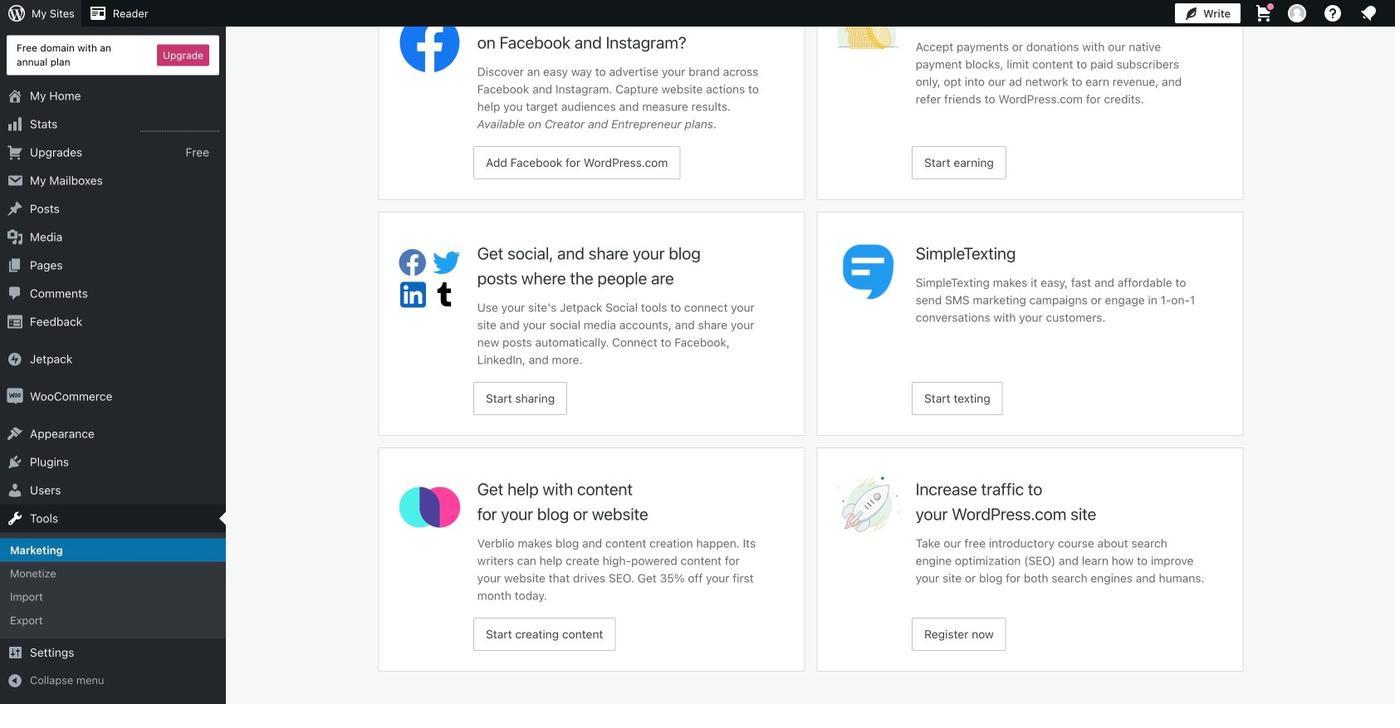 Task type: describe. For each thing, give the bounding box(es) containing it.
2 img image from the top
[[7, 388, 23, 405]]

facebook logo image
[[399, 12, 461, 73]]

3 list item from the top
[[1388, 240, 1395, 302]]

help image
[[1323, 3, 1343, 23]]

a stack of coins image
[[838, 5, 899, 52]]

manage your notifications image
[[1359, 3, 1379, 23]]

verblio logo image
[[399, 477, 461, 538]]

2 list item from the top
[[1388, 163, 1395, 240]]

a rocketship image
[[838, 477, 899, 535]]



Task type: vqa. For each thing, say whether or not it's contained in the screenshot.
P.A. Moed's SUBSCRIBE button
no



Task type: locate. For each thing, give the bounding box(es) containing it.
1 vertical spatial img image
[[7, 388, 23, 405]]

highest hourly views 0 image
[[140, 121, 219, 131]]

logos for facebook, twitter, linkedin, and tumblr image
[[399, 249, 461, 308]]

1 img image from the top
[[7, 351, 23, 367]]

1 list item from the top
[[1388, 85, 1395, 163]]

list item
[[1388, 85, 1395, 163], [1388, 163, 1395, 240], [1388, 240, 1395, 302]]

my shopping cart image
[[1254, 3, 1274, 23]]

img image
[[7, 351, 23, 367], [7, 388, 23, 405]]

my profile image
[[1288, 4, 1306, 22]]

0 vertical spatial img image
[[7, 351, 23, 367]]

simpletexting logo image
[[838, 241, 899, 302]]



